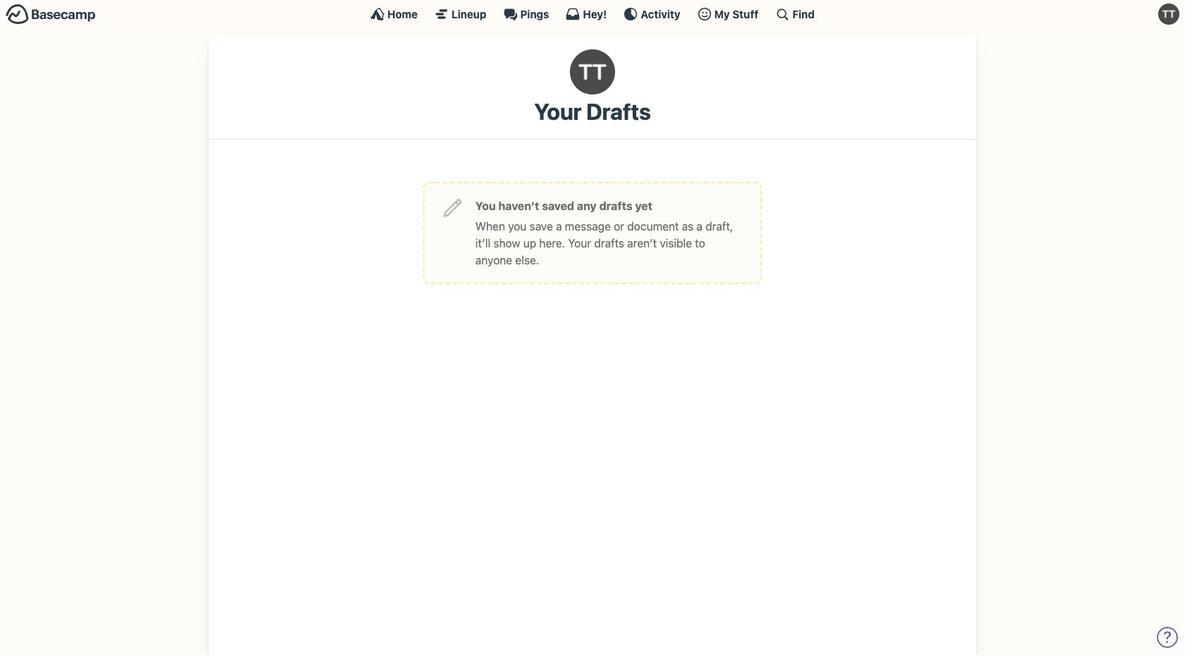 Task type: locate. For each thing, give the bounding box(es) containing it.
switch accounts image
[[6, 4, 96, 25]]

0 horizontal spatial terry turtle image
[[570, 49, 615, 95]]

terry turtle image
[[1158, 4, 1180, 25], [570, 49, 615, 95]]

1 horizontal spatial terry turtle image
[[1158, 4, 1180, 25]]

0 vertical spatial terry turtle image
[[1158, 4, 1180, 25]]



Task type: describe. For each thing, give the bounding box(es) containing it.
main element
[[0, 0, 1185, 28]]

terry turtle image inside main element
[[1158, 4, 1180, 25]]

keyboard shortcut: ⌘ + / image
[[776, 7, 790, 21]]

1 vertical spatial terry turtle image
[[570, 49, 615, 95]]



Task type: vqa. For each thing, say whether or not it's contained in the screenshot.
the main element
yes



